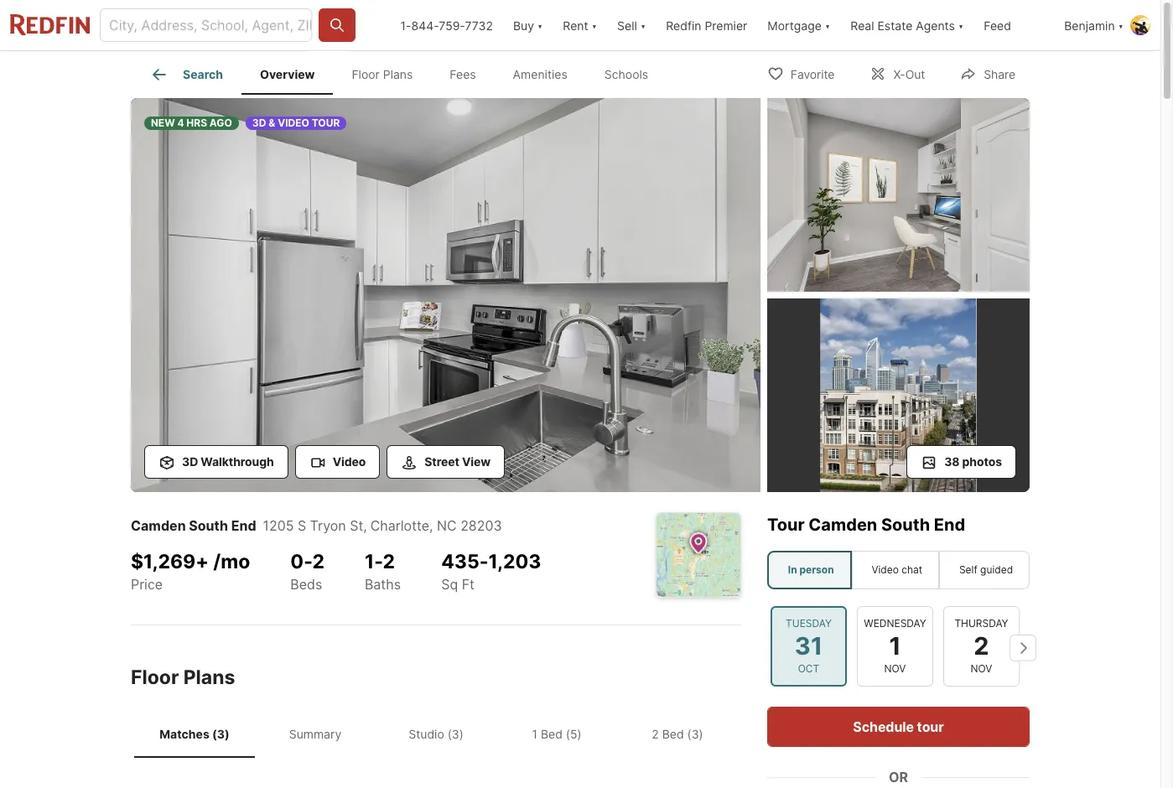 Task type: describe. For each thing, give the bounding box(es) containing it.
schools tab
[[586, 55, 667, 95]]

1- for 2
[[365, 550, 383, 573]]

(5)
[[566, 727, 582, 741]]

$1,269+ /mo price
[[131, 550, 250, 593]]

s
[[298, 517, 306, 534]]

feed
[[984, 18, 1011, 32]]

mortgage ▾ button
[[758, 0, 841, 50]]

2 bed (3)
[[652, 727, 703, 741]]

0 horizontal spatial floor plans
[[131, 666, 235, 689]]

studio (3) tab
[[376, 713, 496, 755]]

x-out button
[[856, 56, 940, 90]]

759-
[[439, 18, 465, 32]]

(3) for studio (3)
[[448, 727, 464, 741]]

summary tab
[[255, 713, 376, 755]]

bed for 2
[[662, 727, 684, 741]]

person
[[800, 564, 834, 576]]

1 bed (5) tab
[[496, 713, 617, 755]]

3d for 3d & video tour
[[252, 117, 266, 129]]

schools
[[604, 67, 648, 82]]

2 for 0-
[[312, 550, 325, 573]]

thursday 2 nov
[[955, 617, 1009, 675]]

beds
[[290, 576, 322, 593]]

sell
[[617, 18, 637, 32]]

sq
[[441, 576, 458, 593]]

tour
[[312, 117, 340, 129]]

walkthrough
[[201, 455, 274, 469]]

2 for thursday
[[974, 631, 989, 661]]

user photo image
[[1131, 15, 1151, 35]]

(3) for matches (3)
[[212, 727, 230, 741]]

premier
[[705, 18, 747, 32]]

mortgage ▾ button
[[768, 0, 831, 50]]

0-2 beds
[[290, 550, 325, 593]]

1- for 844-
[[401, 18, 411, 32]]

3d & video tour
[[252, 117, 340, 129]]

sell ▾ button
[[617, 0, 646, 50]]

3d walkthrough
[[182, 455, 274, 469]]

0 horizontal spatial end
[[231, 517, 256, 534]]

31
[[795, 631, 823, 661]]

plans inside tab
[[383, 67, 413, 82]]

wednesday 1 nov
[[864, 617, 926, 675]]

street view
[[425, 455, 491, 469]]

&
[[269, 117, 275, 129]]

matches (3) tab
[[134, 713, 255, 755]]

tab list containing search
[[131, 51, 680, 95]]

38 photos
[[944, 455, 1002, 469]]

in person
[[788, 564, 834, 576]]

baths
[[365, 576, 401, 593]]

rent ▾ button
[[563, 0, 597, 50]]

844-
[[411, 18, 439, 32]]

▾ for mortgage ▾
[[825, 18, 831, 32]]

0 horizontal spatial south
[[189, 517, 228, 534]]

overview
[[260, 67, 315, 82]]

▾ for rent ▾
[[592, 18, 597, 32]]

1 vertical spatial plans
[[183, 666, 235, 689]]

st
[[350, 517, 363, 534]]

2 inside tab
[[652, 727, 659, 741]]

share
[[984, 67, 1016, 81]]

favorite button
[[753, 56, 849, 90]]

1 vertical spatial floor
[[131, 666, 179, 689]]

floor plans inside tab
[[352, 67, 413, 82]]

photos
[[962, 455, 1002, 469]]

4
[[177, 117, 184, 129]]

ft
[[462, 576, 475, 593]]

benjamin
[[1064, 18, 1115, 32]]

amenities
[[513, 67, 568, 82]]

schedule tour button
[[767, 707, 1030, 747]]

$1,269+
[[131, 550, 209, 573]]

2 bed (3) tab
[[617, 713, 738, 755]]

view
[[462, 455, 491, 469]]

video chat
[[872, 564, 923, 576]]

real estate agents ▾ button
[[841, 0, 974, 50]]

1-844-759-7732 link
[[401, 18, 493, 32]]

tour
[[917, 719, 944, 736]]

thursday
[[955, 617, 1009, 630]]

3d walkthrough button
[[144, 445, 288, 479]]

buy
[[513, 18, 534, 32]]

real
[[851, 18, 874, 32]]

tuesday
[[786, 617, 832, 630]]

▾ for buy ▾
[[537, 18, 543, 32]]

tryon
[[310, 517, 346, 534]]

overview tab
[[242, 55, 333, 95]]

submit search image
[[329, 17, 346, 34]]

sell ▾
[[617, 18, 646, 32]]

guided
[[980, 564, 1013, 576]]

x-
[[894, 67, 905, 81]]

0 horizontal spatial camden
[[131, 517, 186, 534]]

studio (3)
[[409, 727, 464, 741]]

3d for 3d walkthrough
[[182, 455, 198, 469]]

amenities tab
[[494, 55, 586, 95]]

search link
[[149, 65, 223, 85]]

out
[[905, 67, 925, 81]]

tuesday 31 oct
[[786, 617, 832, 675]]

1 horizontal spatial south
[[881, 515, 930, 535]]

oct
[[798, 663, 820, 675]]

rent ▾ button
[[553, 0, 607, 50]]

new 4 hrs ago
[[151, 117, 232, 129]]

self guided
[[959, 564, 1013, 576]]

or
[[889, 769, 908, 786]]

benjamin ▾
[[1064, 18, 1124, 32]]

street view button
[[387, 445, 505, 479]]

next image
[[1010, 635, 1037, 662]]



Task type: locate. For each thing, give the bounding box(es) containing it.
3d left walkthrough
[[182, 455, 198, 469]]

1-
[[401, 18, 411, 32], [365, 550, 383, 573]]

floor plans tab
[[333, 55, 431, 95]]

1 vertical spatial 1
[[532, 727, 538, 741]]

1 horizontal spatial (3)
[[448, 727, 464, 741]]

2 nov from the left
[[971, 663, 993, 675]]

1-2 baths
[[365, 550, 401, 593]]

floor inside tab
[[352, 67, 380, 82]]

camden up person
[[809, 515, 877, 535]]

video
[[278, 117, 309, 129]]

video for video chat
[[872, 564, 899, 576]]

ago
[[209, 117, 232, 129]]

/mo
[[213, 550, 250, 573]]

2 ▾ from the left
[[592, 18, 597, 32]]

2 right the (5)
[[652, 727, 659, 741]]

2 for 1-
[[383, 550, 395, 573]]

fees tab
[[431, 55, 494, 95]]

self
[[959, 564, 978, 576]]

bed inside tab
[[541, 727, 563, 741]]

0 vertical spatial plans
[[383, 67, 413, 82]]

real estate agents ▾ link
[[851, 0, 964, 50]]

nov inside wednesday 1 nov
[[884, 663, 906, 675]]

0 horizontal spatial bed
[[541, 727, 563, 741]]

video left chat
[[872, 564, 899, 576]]

1 horizontal spatial video
[[872, 564, 899, 576]]

nov for 1
[[884, 663, 906, 675]]

2 bed from the left
[[662, 727, 684, 741]]

mortgage
[[768, 18, 822, 32]]

1 vertical spatial 3d
[[182, 455, 198, 469]]

0-
[[290, 550, 312, 573]]

search
[[183, 67, 223, 82]]

5 ▾ from the left
[[958, 18, 964, 32]]

6 ▾ from the left
[[1118, 18, 1124, 32]]

1 horizontal spatial end
[[934, 515, 966, 535]]

1 vertical spatial 1-
[[365, 550, 383, 573]]

1 (3) from the left
[[212, 727, 230, 741]]

1 , from the left
[[363, 517, 367, 534]]

3d left &
[[252, 117, 266, 129]]

0 vertical spatial video
[[333, 455, 366, 469]]

price
[[131, 576, 163, 593]]

2 (3) from the left
[[448, 727, 464, 741]]

street
[[425, 455, 459, 469]]

0 horizontal spatial video
[[333, 455, 366, 469]]

favorite
[[791, 67, 835, 81]]

0 horizontal spatial 1
[[532, 727, 538, 741]]

nov
[[884, 663, 906, 675], [971, 663, 993, 675]]

0 horizontal spatial 1-
[[365, 550, 383, 573]]

redfin premier button
[[656, 0, 758, 50]]

1 bed (5)
[[532, 727, 582, 741]]

plans up the "matches (3)"
[[183, 666, 235, 689]]

nov for 2
[[971, 663, 993, 675]]

1 inside wednesday 1 nov
[[889, 631, 901, 661]]

0 vertical spatial 1
[[889, 631, 901, 661]]

2 horizontal spatial (3)
[[687, 727, 703, 741]]

video inside list box
[[872, 564, 899, 576]]

0 horizontal spatial (3)
[[212, 727, 230, 741]]

floor up matches
[[131, 666, 179, 689]]

tab list
[[131, 51, 680, 95], [131, 710, 741, 758]]

tour camden south end
[[767, 515, 966, 535]]

1 horizontal spatial plans
[[383, 67, 413, 82]]

rent
[[563, 18, 588, 32]]

▾ right buy on the left top
[[537, 18, 543, 32]]

studio
[[409, 727, 444, 741]]

▾ right mortgage
[[825, 18, 831, 32]]

end
[[934, 515, 966, 535], [231, 517, 256, 534]]

floor right overview in the left of the page
[[352, 67, 380, 82]]

1 vertical spatial floor plans
[[131, 666, 235, 689]]

1 horizontal spatial floor plans
[[352, 67, 413, 82]]

1 vertical spatial video
[[872, 564, 899, 576]]

1
[[889, 631, 901, 661], [532, 727, 538, 741]]

video button
[[295, 445, 380, 479]]

tab list containing matches (3)
[[131, 710, 741, 758]]

(3) inside tab
[[687, 727, 703, 741]]

camden south end 1205 s tryon st , charlotte , nc 28203
[[131, 517, 502, 534]]

matches (3)
[[160, 727, 230, 741]]

nov down thursday
[[971, 663, 993, 675]]

video up st
[[333, 455, 366, 469]]

38
[[944, 455, 960, 469]]

3 (3) from the left
[[687, 727, 703, 741]]

0 vertical spatial 1-
[[401, 18, 411, 32]]

estate
[[878, 18, 913, 32]]

0 horizontal spatial 3d
[[182, 455, 198, 469]]

1- inside 1-2 baths
[[365, 550, 383, 573]]

summary
[[289, 727, 342, 741]]

floor plans
[[352, 67, 413, 82], [131, 666, 235, 689]]

3d inside button
[[182, 455, 198, 469]]

▾ left user photo
[[1118, 18, 1124, 32]]

1 tab list from the top
[[131, 51, 680, 95]]

redfin
[[666, 18, 702, 32]]

1 horizontal spatial bed
[[662, 727, 684, 741]]

1 ▾ from the left
[[537, 18, 543, 32]]

0 vertical spatial floor
[[352, 67, 380, 82]]

fees
[[450, 67, 476, 82]]

bed inside tab
[[662, 727, 684, 741]]

1 horizontal spatial 1-
[[401, 18, 411, 32]]

1 horizontal spatial ,
[[429, 517, 433, 534]]

0 vertical spatial floor plans
[[352, 67, 413, 82]]

1- up baths
[[365, 550, 383, 573]]

nc
[[437, 517, 457, 534]]

list box
[[767, 551, 1030, 590]]

chat
[[902, 564, 923, 576]]

2 inside 0-2 beds
[[312, 550, 325, 573]]

1 bed from the left
[[541, 727, 563, 741]]

2 , from the left
[[429, 517, 433, 534]]

2 down thursday
[[974, 631, 989, 661]]

▾ right the sell
[[640, 18, 646, 32]]

0 horizontal spatial plans
[[183, 666, 235, 689]]

435-
[[441, 550, 489, 573]]

0 horizontal spatial floor
[[131, 666, 179, 689]]

4 ▾ from the left
[[825, 18, 831, 32]]

new
[[151, 117, 175, 129]]

0 horizontal spatial nov
[[884, 663, 906, 675]]

wednesday
[[864, 617, 926, 630]]

1 horizontal spatial nov
[[971, 663, 993, 675]]

agents
[[916, 18, 955, 32]]

sell ▾ button
[[607, 0, 656, 50]]

buy ▾
[[513, 18, 543, 32]]

▾ right agents
[[958, 18, 964, 32]]

map entry image
[[657, 513, 741, 597]]

south up chat
[[881, 515, 930, 535]]

2 inside 1-2 baths
[[383, 550, 395, 573]]

real estate agents ▾
[[851, 18, 964, 32]]

bed for 1
[[541, 727, 563, 741]]

in
[[788, 564, 797, 576]]

schedule tour
[[853, 719, 944, 736]]

28203
[[461, 517, 502, 534]]

0 vertical spatial 3d
[[252, 117, 266, 129]]

2 tab list from the top
[[131, 710, 741, 758]]

floor plans up matches
[[131, 666, 235, 689]]

video inside button
[[333, 455, 366, 469]]

3 ▾ from the left
[[640, 18, 646, 32]]

2
[[312, 550, 325, 573], [383, 550, 395, 573], [974, 631, 989, 661], [652, 727, 659, 741]]

38 photos button
[[907, 445, 1016, 479]]

▾ right rent
[[592, 18, 597, 32]]

video for video
[[333, 455, 366, 469]]

buy ▾ button
[[513, 0, 543, 50]]

(3)
[[212, 727, 230, 741], [448, 727, 464, 741], [687, 727, 703, 741]]

video
[[333, 455, 366, 469], [872, 564, 899, 576]]

feed button
[[974, 0, 1054, 50]]

City, Address, School, Agent, ZIP search field
[[100, 8, 312, 42]]

▾ for benjamin ▾
[[1118, 18, 1124, 32]]

matches
[[160, 727, 209, 741]]

1- left 759- in the top left of the page
[[401, 18, 411, 32]]

▾ for sell ▾
[[640, 18, 646, 32]]

1 horizontal spatial 3d
[[252, 117, 266, 129]]

nov down "wednesday"
[[884, 663, 906, 675]]

1 horizontal spatial floor
[[352, 67, 380, 82]]

0 horizontal spatial ,
[[363, 517, 367, 534]]

end up self
[[934, 515, 966, 535]]

2 inside thursday 2 nov
[[974, 631, 989, 661]]

1,203
[[489, 550, 541, 573]]

1 nov from the left
[[884, 663, 906, 675]]

, left nc
[[429, 517, 433, 534]]

share button
[[946, 56, 1030, 90]]

south up /mo
[[189, 517, 228, 534]]

, left charlotte
[[363, 517, 367, 534]]

1-844-759-7732
[[401, 18, 493, 32]]

schedule
[[853, 719, 914, 736]]

1 vertical spatial tab list
[[131, 710, 741, 758]]

list box containing in person
[[767, 551, 1030, 590]]

charlotte
[[370, 517, 429, 534]]

mortgage ▾
[[768, 18, 831, 32]]

1 left the (5)
[[532, 727, 538, 741]]

rent ▾
[[563, 18, 597, 32]]

end left 1205
[[231, 517, 256, 534]]

x-out
[[894, 67, 925, 81]]

2 up baths
[[383, 550, 395, 573]]

buy ▾ button
[[503, 0, 553, 50]]

1 inside tab
[[532, 727, 538, 741]]

floor plans down 844-
[[352, 67, 413, 82]]

7732
[[465, 18, 493, 32]]

0 vertical spatial tab list
[[131, 51, 680, 95]]

1 horizontal spatial 1
[[889, 631, 901, 661]]

1 horizontal spatial camden
[[809, 515, 877, 535]]

tour
[[767, 515, 805, 535]]

1205
[[263, 517, 294, 534]]

2 up beds
[[312, 550, 325, 573]]

camden up $1,269+
[[131, 517, 186, 534]]

nov inside thursday 2 nov
[[971, 663, 993, 675]]

plans down 844-
[[383, 67, 413, 82]]

1 down "wednesday"
[[889, 631, 901, 661]]

image image
[[131, 98, 761, 492], [767, 98, 1030, 292], [767, 299, 1030, 492]]

hrs
[[186, 117, 207, 129]]



Task type: vqa. For each thing, say whether or not it's contained in the screenshot.
miles within Kean Gas Station Fuel Station • 0.8 miles
no



